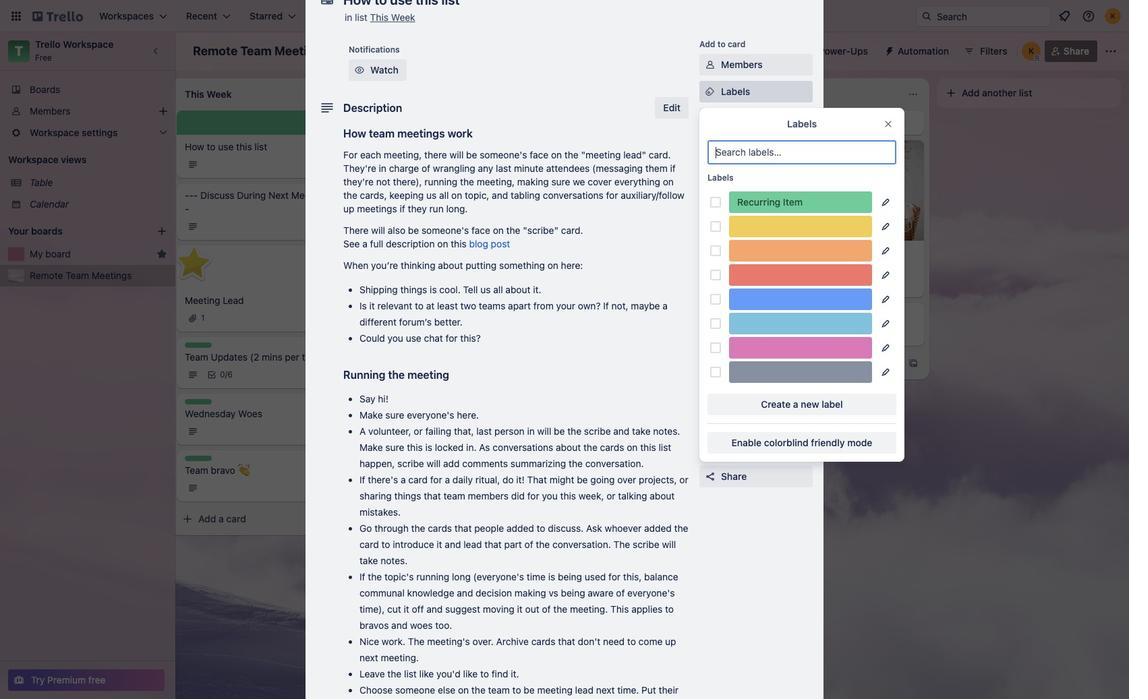 Task type: describe. For each thing, give the bounding box(es) containing it.
this down 'might'
[[561, 491, 577, 502]]

list left this week 'link'
[[355, 11, 368, 23]]

add down custom
[[722, 248, 739, 259]]

teams
[[479, 300, 506, 312]]

go
[[360, 523, 372, 535]]

mistakes.
[[360, 507, 401, 518]]

0 vertical spatial notes.
[[654, 426, 681, 437]]

0 vertical spatial lead
[[464, 539, 482, 551]]

create a new label
[[762, 399, 844, 410]]

2 vertical spatial if
[[360, 572, 366, 583]]

Search labels… text field
[[708, 140, 897, 165]]

team)
[[302, 352, 327, 363]]

1 horizontal spatial meetings
[[398, 128, 445, 140]]

locked
[[435, 442, 464, 454]]

they inside the create a new list for each meeting and move cards over after they are discussed ------>
[[493, 155, 512, 166]]

running inside say hi! make sure everyone's here. a volunteer, or failing that, last person in will be the scribe and take notes. make sure this is locked in. as conversations about the cards on this list happen, scribe will add comments summarizing the conversation. if there's a card for a daily ritual, do it! that might be going over projects, or sharing things that team members did for you this week, or talking about mistakes. go through the cards that people added to discuss. ask whoever added the card to introduce it and lead that part of the conversation. the scribe will take notes. if the topic's running long (everyone's time is being used for this, balance communal knowledge and decision making vs being aware of everyone's time), cut it off and suggest moving it out of the meeting. this applies to bravos and woes too. nice work. the meeting's over. archive cards that don't need to come up next meeting. leave the list like you'd like to find it. choose someone else on the team to be meeting lead next time. put their
[[417, 572, 450, 583]]

1 vertical spatial meeting.
[[381, 653, 419, 664]]

it left out
[[517, 604, 523, 616]]

making inside say hi! make sure everyone's here. a volunteer, or failing that, last person in will be the scribe and take notes. make sure this is locked in. as conversations about the cards on this list happen, scribe will add comments summarizing the conversation. if there's a card for a daily ritual, do it! that might be going over projects, or sharing things that team members did for you this week, or talking about mistakes. go through the cards that people added to discuss. ask whoever added the card to introduce it and lead that part of the conversation. the scribe will take notes. if the topic's running long (everyone's time is being used for this, balance communal knowledge and decision making vs being aware of everyone's time), cut it off and suggest moving it out of the meeting. this applies to bravos and woes too. nice work. the meeting's over. archive cards that don't need to come up next meeting. leave the list like you'd like to find it. choose someone else on the team to be meeting lead next time. put their
[[515, 588, 547, 599]]

webinar post-mortem
[[760, 309, 856, 321]]

attendees
[[547, 163, 590, 174]]

1 vertical spatial labels
[[788, 118, 817, 130]]

add left button
[[722, 303, 739, 315]]

all inside shipping things is cool. tell us all about it. is it relevant to at least two teams apart from your own? if not, maybe a different forum's better. could you use chat for this?
[[494, 284, 503, 296]]

off
[[412, 604, 424, 616]]

0 horizontal spatial in
[[345, 11, 353, 23]]

about down the projects,
[[650, 491, 675, 502]]

up inside "for each meeting, there will be someone's face on the "meeting lead" card. they're in charge of wrangling any last minute attendees (messaging them if they're not there), running the meeting, making sure we cover everything on the cards, keeping us all on topic, and tabling conversations for auxiliary/follow up meetings if they run long."
[[344, 203, 355, 215]]

0 horizontal spatial use
[[218, 141, 234, 153]]

this week link
[[370, 11, 416, 23]]

0 notifications image
[[1057, 8, 1073, 24]]

power- down custom
[[700, 228, 728, 238]]

1 vertical spatial members
[[30, 105, 71, 117]]

meeting inside --- discuss during next meeting -- -
[[291, 190, 327, 201]]

when you're thinking about putting something on here:
[[344, 260, 583, 271]]

create from template… image
[[909, 359, 919, 369]]

about inside shipping things is cool. tell us all about it. is it relevant to at least two teams apart from your own? if not, maybe a different forum's better. could you use chat for this?
[[506, 284, 531, 296]]

list up during
[[255, 141, 267, 153]]

on up when you're thinking about putting something on here:
[[438, 238, 449, 250]]

members
[[468, 491, 509, 502]]

1 vertical spatial everyone's
[[628, 588, 675, 599]]

work:
[[665, 298, 690, 309]]

when
[[344, 260, 369, 271]]

0 vertical spatial conversation.
[[586, 458, 644, 470]]

moving
[[483, 604, 515, 616]]

0 horizontal spatial scribe
[[398, 458, 424, 470]]

dates
[[722, 140, 747, 151]]

1 horizontal spatial share
[[1064, 45, 1090, 57]]

remote team meetings inside remote team meetings link
[[30, 270, 132, 281]]

how for how to use this list
[[185, 141, 204, 153]]

create a new list for each meeting and move cards over after they are discussed ------> link
[[377, 140, 533, 181]]

us inside "for each meeting, there will be someone's face on the "meeting lead" card. they're in charge of wrangling any last minute attendees (messaging them if they're not there), running the meeting, making sure we cover everything on the cards, keeping us all on topic, and tabling conversations for auxiliary/follow up meetings if they run long."
[[427, 190, 437, 201]]

add to card
[[700, 39, 746, 49]]

choose
[[360, 685, 393, 697]]

work
[[448, 128, 473, 140]]

and down knowledge
[[427, 604, 443, 616]]

1 vertical spatial 1
[[201, 313, 205, 323]]

in inside "for each meeting, there will be someone's face on the "meeting lead" card. they're in charge of wrangling any last minute attendees (messaging them if they're not there), running the meeting, making sure we cover everything on the cards, keeping us all on topic, and tabling conversations for auxiliary/follow up meetings if they run long."
[[379, 163, 387, 174]]

and down 'cut'
[[392, 620, 408, 632]]

someone's inside "for each meeting, there will be someone's face on the "meeting lead" card. they're in charge of wrangling any last minute attendees (messaging them if they're not there), running the meeting, making sure we cover everything on the cards, keeping us all on topic, and tabling conversations for auxiliary/follow up meetings if they run long."
[[480, 149, 528, 161]]

used
[[585, 572, 606, 583]]

running the meeting
[[344, 369, 450, 381]]

everything
[[615, 176, 661, 188]]

t link
[[8, 40, 30, 62]]

workspace for workspace views
[[8, 154, 59, 165]]

remote work campaign: the scoop
[[760, 247, 887, 272]]

and up long
[[445, 539, 461, 551]]

that left don't
[[558, 637, 576, 648]]

woes
[[410, 620, 433, 632]]

better.
[[435, 317, 463, 328]]

workspace for workspace visible
[[387, 45, 436, 57]]

add board image
[[157, 226, 167, 237]]

will left add
[[427, 458, 441, 470]]

someone's inside there will also be someone's face on the "scribe" card. see a full description on this blog post
[[422, 225, 469, 236]]

how to use this list link
[[185, 140, 342, 154]]

0 horizontal spatial power-ups
[[700, 228, 744, 238]]

and up suggest
[[457, 588, 473, 599]]

#embraceremote campaign update
[[568, 117, 721, 128]]

us inside shipping things is cool. tell us all about it. is it relevant to at least two teams apart from your own? if not, maybe a different forum's better. could you use chat for this?
[[481, 284, 491, 296]]

on left here:
[[548, 260, 559, 271]]

that down people
[[485, 539, 502, 551]]

vs
[[549, 588, 559, 599]]

color: pink, title: none image
[[730, 337, 873, 359]]

search image
[[922, 11, 933, 22]]

blog post link
[[469, 238, 510, 250]]

someone
[[396, 685, 435, 697]]

daily
[[453, 475, 473, 486]]

meeting lead link
[[185, 294, 342, 308]]

of right part
[[525, 539, 534, 551]]

card left up
[[728, 39, 746, 49]]

1 vertical spatial being
[[561, 588, 586, 599]]

card down "there),"
[[418, 198, 438, 209]]

0 horizontal spatial share button
[[700, 466, 813, 488]]

discuss
[[201, 190, 235, 201]]

add button
[[722, 303, 771, 315]]

remote inside the board name text field
[[193, 44, 238, 58]]

last inside "for each meeting, there will be someone's face on the "meeting lead" card. they're in charge of wrangling any last minute attendees (messaging them if they're not there), running the meeting, making sure we cover everything on the cards, keeping us all on topic, and tabling conversations for auxiliary/follow up meetings if they run long."
[[496, 163, 512, 174]]

add left up
[[700, 39, 716, 49]]

create for create a new label
[[762, 399, 791, 410]]

is inside shipping things is cool. tell us all about it. is it relevant to at least two teams apart from your own? if not, maybe a different forum's better. could you use chat for this?
[[430, 284, 437, 296]]

there's
[[368, 475, 398, 486]]

kendallparks02 (kendallparks02) image
[[1022, 42, 1041, 61]]

0 vertical spatial being
[[558, 572, 583, 583]]

week,
[[579, 491, 604, 502]]

each inside "for each meeting, there will be someone's face on the "meeting lead" card. they're in charge of wrangling any last minute attendees (messaging them if they're not there), running the meeting, making sure we cover everything on the cards, keeping us all on topic, and tabling conversations for auxiliary/follow up meetings if they run long."
[[360, 149, 381, 161]]

1 like from the left
[[420, 669, 434, 680]]

boards link
[[0, 79, 175, 101]]

this up the projects,
[[641, 442, 657, 454]]

at
[[426, 300, 435, 312]]

1 horizontal spatial the
[[614, 539, 631, 551]]

on right else
[[458, 685, 469, 697]]

and up going
[[614, 426, 630, 437]]

1 horizontal spatial create from template… image
[[717, 361, 728, 372]]

(messaging
[[593, 163, 643, 174]]

projects,
[[639, 475, 677, 486]]

power- inside calendar power-up link
[[737, 45, 768, 57]]

part
[[505, 539, 522, 551]]

add left another on the top right
[[963, 87, 980, 99]]

color: yellow, title: none image
[[730, 216, 873, 238]]

0 vertical spatial add a card button
[[369, 193, 517, 215]]

don't
[[578, 637, 601, 648]]

add button button
[[700, 298, 813, 320]]

meeting lead
[[185, 295, 244, 306]]

they inside "for each meeting, there will be someone's face on the "meeting lead" card. they're in charge of wrangling any last minute attendees (messaging them if they're not there), running the meeting, making sure we cover everything on the cards, keeping us all on topic, and tabling conversations for auxiliary/follow up meetings if they run long."
[[408, 203, 427, 215]]

make down copy
[[722, 411, 745, 423]]

for right the did
[[528, 491, 540, 502]]

leave
[[360, 669, 385, 680]]

#embraceremote
[[568, 117, 643, 128]]

it inside shipping things is cool. tell us all about it. is it relevant to at least two teams apart from your own? if not, maybe a different forum's better. could you use chat for this?
[[370, 300, 375, 312]]

aware
[[588, 588, 614, 599]]

2 horizontal spatial or
[[680, 475, 689, 486]]

update
[[826, 117, 858, 128]]

for left this,
[[609, 572, 621, 583]]

it. inside shipping things is cool. tell us all about it. is it relevant to at least two teams apart from your own? if not, maybe a different forum's better. could you use chat for this?
[[533, 284, 542, 296]]

a
[[360, 426, 366, 437]]

up inside say hi! make sure everyone's here. a volunteer, or failing that, last person in will be the scribe and take notes. make sure this is locked in. as conversations about the cards on this list happen, scribe will add comments summarizing the conversation. if there's a card for a daily ritual, do it! that might be going over projects, or sharing things that team members did for you this week, or talking about mistakes. go through the cards that people added to discuss. ask whoever added the card to introduce it and lead that part of the conversation. the scribe will take notes. if the topic's running long (everyone's time is being used for this, balance communal knowledge and decision making vs being aware of everyone's time), cut it off and suggest moving it out of the meeting. this applies to bravos and woes too. nice work. the meeting's over. archive cards that don't need to come up next meeting. leave the list like you'd like to find it. choose someone else on the team to be meeting lead next time. put their
[[666, 637, 677, 648]]

a inside the create a new list for each meeting and move cards over after they are discussed ------>
[[408, 141, 413, 153]]

1 horizontal spatial 1
[[795, 279, 799, 289]]

something
[[500, 260, 545, 271]]

create a new list for each meeting and move cards over after they are discussed ------>
[[377, 141, 528, 180]]

that down 'locked'
[[424, 491, 441, 502]]

0 horizontal spatial notes.
[[381, 556, 408, 567]]

0 vertical spatial team
[[369, 128, 395, 140]]

1 horizontal spatial members link
[[700, 54, 813, 76]]

0 vertical spatial take
[[633, 426, 651, 437]]

strategic influence at work: bootcamp takeaways link
[[568, 297, 725, 324]]

0 horizontal spatial the
[[408, 637, 425, 648]]

1 vertical spatial members link
[[0, 101, 175, 122]]

0 horizontal spatial automation
[[700, 282, 746, 292]]

this up during
[[236, 141, 252, 153]]

custom fields
[[722, 194, 785, 205]]

automation button
[[879, 40, 958, 62]]

could
[[360, 333, 385, 344]]

color: green, title: "recurring item" element containing recurring item
[[730, 192, 873, 213]]

create for create
[[399, 10, 429, 22]]

per
[[285, 352, 300, 363]]

0 horizontal spatial take
[[360, 556, 378, 567]]

of inside "for each meeting, there will be someone's face on the "meeting lead" card. they're in charge of wrangling any last minute attendees (messaging them if they're not there), running the meeting, making sure we cover everything on the cards, keeping us all on topic, and tabling conversations for auxiliary/follow up meetings if they run long."
[[422, 163, 431, 174]]

1 vertical spatial sure
[[386, 410, 405, 421]]

it left off
[[404, 604, 410, 616]]

workspace inside the trello workspace free
[[63, 38, 114, 50]]

2 vertical spatial scribe
[[633, 539, 660, 551]]

0 vertical spatial meeting.
[[570, 604, 608, 616]]

a right "there's"
[[401, 475, 406, 486]]

1 vertical spatial ups
[[728, 228, 744, 238]]

starred icon image
[[157, 249, 167, 260]]

for inside the create a new list for each meeting and move cards over after they are discussed ------>
[[452, 141, 464, 153]]

things inside shipping things is cool. tell us all about it. is it relevant to at least two teams apart from your own? if not, maybe a different forum's better. could you use chat for this?
[[401, 284, 428, 296]]

all inside "for each meeting, there will be someone's face on the "meeting lead" card. they're in charge of wrangling any last minute attendees (messaging them if they're not there), running the meeting, making sure we cover everything on the cards, keeping us all on topic, and tabling conversations for auxiliary/follow up meetings if they run long."
[[439, 190, 449, 201]]

make template
[[722, 411, 787, 423]]

this inside say hi! make sure everyone's here. a volunteer, or failing that, last person in will be the scribe and take notes. make sure this is locked in. as conversations about the cards on this list happen, scribe will add comments summarizing the conversation. if there's a card for a daily ritual, do it! that might be going over projects, or sharing things that team members did for you this week, or talking about mistakes. go through the cards that people added to discuss. ask whoever added the card to introduce it and lead that part of the conversation. the scribe will take notes. if the topic's running long (everyone's time is being used for this, balance communal knowledge and decision making vs being aware of everyone's time), cut it off and suggest moving it out of the meeting. this applies to bravos and woes too. nice work. the meeting's over. archive cards that don't need to come up next meeting. leave the list like you'd like to find it. choose someone else on the team to be meeting lead next time. put their
[[611, 604, 629, 616]]

how team meetings work
[[344, 128, 473, 140]]

of right out
[[542, 604, 551, 616]]

color: green, title: "recurring item" element for team updates (2 mins per team)
[[185, 343, 212, 348]]

open information menu image
[[1083, 9, 1096, 23]]

will up balance
[[662, 539, 677, 551]]

automation inside automation button
[[898, 45, 950, 57]]

there
[[344, 225, 369, 236]]

will inside there will also be someone's face on the "scribe" card. see a full description on this blog post
[[371, 225, 385, 236]]

card down "color: sky, title: none" image
[[802, 358, 821, 369]]

0 vertical spatial scribe
[[584, 426, 611, 437]]

label
[[822, 399, 844, 410]]

nordic launch update
[[760, 117, 858, 128]]

things inside say hi! make sure everyone's here. a volunteer, or failing that, last person in will be the scribe and take notes. make sure this is locked in. as conversations about the cards on this list happen, scribe will add comments summarizing the conversation. if there's a card for a daily ritual, do it! that might be going over projects, or sharing things that team members did for you this week, or talking about mistakes. go through the cards that people added to discuss. ask whoever added the card to introduce it and lead that part of the conversation. the scribe will take notes. if the topic's running long (everyone's time is being used for this, balance communal knowledge and decision making vs being aware of everyone's time), cut it off and suggest moving it out of the meeting. this applies to bravos and woes too. nice work. the meeting's over. archive cards that don't need to come up next meeting. leave the list like you'd like to find it. choose someone else on the team to be meeting lead next time. put their
[[395, 491, 421, 502]]

lead"
[[624, 149, 647, 161]]

a down bravo
[[219, 514, 224, 525]]

recurring item
[[738, 196, 803, 208]]

1 vertical spatial is
[[426, 442, 433, 454]]

2 vertical spatial add a card button
[[177, 509, 325, 531]]

campaign
[[646, 117, 688, 128]]

1 horizontal spatial members
[[722, 59, 763, 70]]

brief discussion on artificial harmony
[[568, 236, 690, 261]]

a left daily
[[445, 475, 450, 486]]

your boards
[[8, 225, 63, 237]]

card right "there's"
[[409, 475, 428, 486]]

1 vertical spatial conversation.
[[553, 539, 611, 551]]

1 horizontal spatial or
[[607, 491, 616, 502]]

else
[[438, 685, 456, 697]]

will up summarizing
[[538, 426, 552, 437]]

will inside "for each meeting, there will be someone's face on the "meeting lead" card. they're in charge of wrangling any last minute attendees (messaging them if they're not there), running the meeting, making sure we cover everything on the cards, keeping us all on topic, and tabling conversations for auxiliary/follow up meetings if they run long."
[[450, 149, 464, 161]]

on up long.
[[452, 190, 463, 201]]

woes
[[238, 408, 263, 420]]

recurring
[[738, 196, 781, 208]]

card down the '👏'
[[226, 514, 246, 525]]

workspace visible
[[387, 45, 467, 57]]

mode
[[848, 437, 873, 449]]

1 vertical spatial if
[[360, 475, 366, 486]]

that left people
[[455, 523, 472, 535]]

face inside "for each meeting, there will be someone's face on the "meeting lead" card. they're in charge of wrangling any last minute attendees (messaging them if they're not there), running the meeting, making sure we cover everything on the cards, keeping us all on topic, and tabling conversations for auxiliary/follow up meetings if they run long."
[[530, 149, 549, 161]]

thinking
[[401, 260, 436, 271]]

next
[[269, 190, 289, 201]]

0 horizontal spatial meeting
[[185, 295, 220, 306]]

at
[[653, 298, 662, 309]]

0 horizontal spatial or
[[414, 426, 423, 437]]

this down volunteer,
[[407, 442, 423, 454]]

0 vertical spatial if
[[671, 163, 676, 174]]

0 vertical spatial this
[[370, 11, 389, 23]]

about up cool.
[[438, 260, 463, 271]]

each inside the create a new list for each meeting and move cards over after they are discussed ------>
[[466, 141, 487, 153]]

full
[[370, 238, 384, 250]]

charge
[[389, 163, 419, 174]]

color: black, title: none image
[[730, 362, 873, 383]]

1 horizontal spatial meeting,
[[477, 176, 515, 188]]

color: orange, title: none image
[[730, 240, 873, 262]]

2 vertical spatial is
[[549, 572, 556, 583]]

0 horizontal spatial everyone's
[[407, 410, 455, 421]]

on up post
[[493, 225, 504, 236]]

it right introduce
[[437, 539, 443, 551]]

move
[[395, 155, 419, 166]]

bravos
[[360, 620, 389, 632]]

list up "someone"
[[404, 669, 417, 680]]

calendar for calendar power-up
[[696, 45, 735, 57]]

card. inside there will also be someone's face on the "scribe" card. see a full description on this blog post
[[561, 225, 584, 236]]

on up talking
[[627, 442, 638, 454]]

calendar link
[[30, 198, 167, 211]]

star or unstar board image
[[343, 46, 354, 57]]

as
[[479, 442, 490, 454]]

create button
[[391, 5, 437, 27]]

sure inside "for each meeting, there will be someone's face on the "meeting lead" card. they're in charge of wrangling any last minute attendees (messaging them if they're not there), running the meeting, making sure we cover everything on the cards, keeping us all on topic, and tabling conversations for auxiliary/follow up meetings if they run long."
[[552, 176, 571, 188]]

on up attendees
[[551, 149, 562, 161]]

update
[[691, 117, 721, 128]]

maybe
[[631, 300, 660, 312]]

conversations inside "for each meeting, there will be someone's face on the "meeting lead" card. they're in charge of wrangling any last minute attendees (messaging them if they're not there), running the meeting, making sure we cover everything on the cards, keeping us all on topic, and tabling conversations for auxiliary/follow up meetings if they run long."
[[543, 190, 604, 201]]



Task type: locate. For each thing, give the bounding box(es) containing it.
1 vertical spatial someone's
[[422, 225, 469, 236]]

my board link
[[30, 248, 151, 261]]

a inside create a new label button
[[794, 399, 799, 410]]

1 horizontal spatial meeting.
[[570, 604, 608, 616]]

1 horizontal spatial take
[[633, 426, 651, 437]]

sm image for move
[[704, 356, 717, 370]]

show menu image
[[1105, 45, 1118, 58]]

--- discuss during next meeting -- - link
[[185, 189, 342, 216]]

kendallparks02 (kendallparks02) image
[[1106, 8, 1122, 24]]

to inside shipping things is cool. tell us all about it. is it relevant to at least two teams apart from your own? if not, maybe a different forum's better. could you use chat for this?
[[415, 300, 424, 312]]

archive right over.
[[496, 637, 529, 648]]

0 vertical spatial all
[[439, 190, 449, 201]]

share left show menu image
[[1064, 45, 1090, 57]]

0 vertical spatial card.
[[649, 149, 671, 161]]

the
[[565, 149, 579, 161], [460, 176, 474, 188], [344, 190, 358, 201], [507, 225, 521, 236], [388, 369, 405, 381], [568, 426, 582, 437], [584, 442, 598, 454], [569, 458, 583, 470], [411, 523, 426, 535], [675, 523, 689, 535], [536, 539, 550, 551], [368, 572, 382, 583], [554, 604, 568, 616], [388, 669, 402, 680], [472, 685, 486, 697]]

is down failing
[[426, 442, 433, 454]]

calendar down table
[[30, 198, 69, 210]]

you right could
[[388, 333, 404, 344]]

2 horizontal spatial remote
[[760, 247, 793, 259]]

archive inside archive link
[[722, 444, 755, 456]]

workspace navigation collapse icon image
[[147, 42, 166, 61]]

1 horizontal spatial notes.
[[654, 426, 681, 437]]

0 horizontal spatial over
[[448, 155, 467, 166]]

hi!
[[378, 394, 389, 405]]

1 horizontal spatial use
[[406, 333, 422, 344]]

did
[[512, 491, 525, 502]]

1 horizontal spatial add a card button
[[369, 193, 517, 215]]

workspace right trello
[[63, 38, 114, 50]]

lead down people
[[464, 539, 482, 551]]

your boards with 2 items element
[[8, 223, 136, 240]]

0 vertical spatial ups
[[851, 45, 869, 57]]

conversations down person
[[493, 442, 554, 454]]

minute
[[514, 163, 544, 174]]

on inside brief discussion on artificial harmony
[[641, 236, 652, 247]]

color: green, title: "recurring item" element
[[730, 192, 873, 213], [185, 343, 212, 348], [185, 400, 212, 405], [185, 456, 212, 462]]

0 vertical spatial us
[[427, 190, 437, 201]]

workspace inside button
[[387, 45, 436, 57]]

1 horizontal spatial over
[[618, 475, 637, 486]]

add a card down "color: sky, title: none" image
[[774, 358, 821, 369]]

sm image left make template
[[704, 410, 717, 424]]

1 vertical spatial create
[[377, 141, 406, 153]]

two
[[461, 300, 477, 312]]

add a card button down '>'
[[369, 193, 517, 215]]

0 horizontal spatial this
[[370, 11, 389, 23]]

free
[[88, 675, 106, 686]]

add a card for the bottommost add a card button
[[198, 514, 246, 525]]

conversation. up going
[[586, 458, 644, 470]]

cards inside the create a new list for each meeting and move cards over after they are discussed ------>
[[422, 155, 446, 166]]

the inside remote work campaign: the scoop
[[870, 247, 887, 259]]

2 vertical spatial sm image
[[704, 443, 717, 457]]

3 sm image from the top
[[704, 443, 717, 457]]

ask
[[587, 523, 603, 535]]

members link down 'boards' on the top left of the page
[[0, 101, 175, 122]]

sm image inside copy link
[[704, 383, 717, 397]]

1 horizontal spatial automation
[[898, 45, 950, 57]]

is
[[360, 300, 367, 312]]

topic,
[[465, 190, 490, 201]]

takeaways
[[615, 312, 662, 323]]

1 horizontal spatial share button
[[1045, 40, 1098, 62]]

add a card button down the '👏'
[[177, 509, 325, 531]]

on
[[551, 149, 562, 161], [663, 176, 674, 188], [452, 190, 463, 201], [493, 225, 504, 236], [641, 236, 652, 247], [438, 238, 449, 250], [548, 260, 559, 271], [627, 442, 638, 454], [458, 685, 469, 697]]

0 vertical spatial meetings
[[275, 44, 329, 58]]

color: green, title: "recurring item" element up updates
[[185, 343, 212, 348]]

summarizing
[[511, 458, 567, 470]]

bravo
[[211, 465, 235, 477]]

it. inside say hi! make sure everyone's here. a volunteer, or failing that, last person in will be the scribe and take notes. make sure this is locked in. as conversations about the cards on this list happen, scribe will add comments summarizing the conversation. if there's a card for a daily ritual, do it! that might be going over projects, or sharing things that team members did for you this week, or talking about mistakes. go through the cards that people added to discuss. ask whoever added the card to introduce it and lead that part of the conversation. the scribe will take notes. if the topic's running long (everyone's time is being used for this, balance communal knowledge and decision making vs being aware of everyone's time), cut it off and suggest moving it out of the meeting. this applies to bravos and woes too. nice work. the meeting's over. archive cards that don't need to come up next meeting. leave the list like you'd like to find it. choose someone else on the team to be meeting lead next time. put their
[[511, 669, 519, 680]]

for
[[452, 141, 464, 153], [607, 190, 619, 201], [446, 333, 458, 344], [430, 475, 443, 486], [528, 491, 540, 502], [609, 572, 621, 583]]

if inside shipping things is cool. tell us all about it. is it relevant to at least two teams apart from your own? if not, maybe a different forum's better. could you use chat for this?
[[604, 300, 609, 312]]

2 horizontal spatial ups
[[851, 45, 869, 57]]

over inside say hi! make sure everyone's here. a volunteer, or failing that, last person in will be the scribe and take notes. make sure this is locked in. as conversations about the cards on this list happen, scribe will add comments summarizing the conversation. if there's a card for a daily ritual, do it! that might be going over projects, or sharing things that team members did for you this week, or talking about mistakes. go through the cards that people added to discuss. ask whoever added the card to introduce it and lead that part of the conversation. the scribe will take notes. if the topic's running long (everyone's time is being used for this, balance communal knowledge and decision making vs being aware of everyone's time), cut it off and suggest moving it out of the meeting. this applies to bravos and woes too. nice work. the meeting's over. archive cards that don't need to come up next meeting. leave the list like you'd like to find it. choose someone else on the team to be meeting lead next time. put their
[[618, 475, 637, 486]]

0 vertical spatial calendar
[[696, 45, 735, 57]]

0 horizontal spatial meetings
[[92, 270, 132, 281]]

we
[[573, 176, 586, 188]]

0 horizontal spatial us
[[427, 190, 437, 201]]

added
[[507, 523, 534, 535], [645, 523, 672, 535]]

create from template… image
[[525, 198, 536, 209], [717, 361, 728, 372]]

1 vertical spatial how
[[185, 141, 204, 153]]

0 horizontal spatial card.
[[561, 225, 584, 236]]

color: red, title: none image
[[730, 265, 873, 286]]

1 horizontal spatial everyone's
[[628, 588, 675, 599]]

new inside button
[[801, 399, 820, 410]]

things down "there's"
[[395, 491, 421, 502]]

sm image
[[704, 58, 717, 72], [353, 63, 367, 77], [704, 85, 717, 99], [704, 383, 717, 397]]

shipping things is cool. tell us all about it. is it relevant to at least two teams apart from your own? if not, maybe a different forum's better. could you use chat for this?
[[360, 284, 668, 344]]

add power-ups link
[[700, 243, 813, 265]]

sm image inside make template link
[[704, 410, 717, 424]]

0 horizontal spatial like
[[420, 669, 434, 680]]

new for list
[[416, 141, 434, 153]]

nordic launch update link
[[760, 116, 917, 130]]

0 vertical spatial sure
[[552, 176, 571, 188]]

2 vertical spatial ups
[[773, 248, 791, 259]]

sm image left copy
[[704, 383, 717, 397]]

power- up labels link on the top right
[[737, 45, 768, 57]]

remote for remote team meetings link
[[30, 270, 63, 281]]

team down description
[[369, 128, 395, 140]]

they're
[[344, 163, 377, 174]]

this left the week
[[370, 11, 389, 23]]

1 horizontal spatial in
[[379, 163, 387, 174]]

share button down archive link
[[700, 466, 813, 488]]

if left "there's"
[[360, 475, 366, 486]]

about up 'might'
[[556, 442, 581, 454]]

forum's
[[399, 317, 432, 328]]

add down team bravo 👏
[[198, 514, 216, 525]]

someone's down run
[[422, 225, 469, 236]]

will up the full
[[371, 225, 385, 236]]

for inside shipping things is cool. tell us all about it. is it relevant to at least two teams apart from your own? if not, maybe a different forum's better. could you use chat for this?
[[446, 333, 458, 344]]

close popover image
[[884, 119, 894, 130]]

meetings inside "for each meeting, there will be someone's face on the "meeting lead" card. they're in charge of wrangling any last minute attendees (messaging them if they're not there), running the meeting, making sure we cover everything on the cards, keeping us all on topic, and tabling conversations for auxiliary/follow up meetings if they run long."
[[357, 203, 397, 215]]

board
[[45, 248, 71, 260]]

1 horizontal spatial team
[[444, 491, 466, 502]]

1 vertical spatial meetings
[[92, 270, 132, 281]]

meeting inside say hi! make sure everyone's here. a volunteer, or failing that, last person in will be the scribe and take notes. make sure this is locked in. as conversations about the cards on this list happen, scribe will add comments summarizing the conversation. if there's a card for a daily ritual, do it! that might be going over projects, or sharing things that team members did for you this week, or talking about mistakes. go through the cards that people added to discuss. ask whoever added the card to introduce it and lead that part of the conversation. the scribe will take notes. if the topic's running long (everyone's time is being used for this, balance communal knowledge and decision making vs being aware of everyone's time), cut it off and suggest moving it out of the meeting. this applies to bravos and woes too. nice work. the meeting's over. archive cards that don't need to come up next meeting. leave the list like you'd like to find it. choose someone else on the team to be meeting lead next time. put their
[[538, 685, 573, 697]]

1 horizontal spatial remote team meetings
[[193, 44, 329, 58]]

up up there
[[344, 203, 355, 215]]

primary element
[[0, 0, 1130, 32]]

applies
[[632, 604, 663, 616]]

all up run
[[439, 190, 449, 201]]

a down "color: sky, title: none" image
[[794, 358, 799, 369]]

a right the at
[[663, 300, 668, 312]]

remote for remote work campaign: the scoop link
[[760, 247, 793, 259]]

sm image inside labels link
[[704, 85, 717, 99]]

(everyone's
[[474, 572, 525, 583]]

new inside the create a new list for each meeting and move cards over after they are discussed ------>
[[416, 141, 434, 153]]

0 vertical spatial in
[[345, 11, 353, 23]]

labels
[[722, 86, 751, 97], [788, 118, 817, 130], [708, 173, 734, 183]]

add a card for the middle add a card button
[[774, 358, 821, 369]]

over up talking
[[618, 475, 637, 486]]

workspace visible button
[[362, 40, 475, 62]]

calendar up labels link on the top right
[[696, 45, 735, 57]]

0 horizontal spatial add a card
[[198, 514, 246, 525]]

ups left automation button
[[851, 45, 869, 57]]

2 like from the left
[[463, 669, 478, 680]]

blog
[[469, 238, 489, 250]]

power-ups inside button
[[819, 45, 869, 57]]

2 added from the left
[[645, 523, 672, 535]]

team
[[369, 128, 395, 140], [444, 491, 466, 502], [488, 685, 510, 697]]

they down keeping
[[408, 203, 427, 215]]

share down archive link
[[722, 471, 747, 483]]

too.
[[436, 620, 452, 632]]

new down how team meetings work
[[416, 141, 434, 153]]

0 vertical spatial share
[[1064, 45, 1090, 57]]

0 vertical spatial conversations
[[543, 190, 604, 201]]

add a card down bravo
[[198, 514, 246, 525]]

0 vertical spatial create from template… image
[[525, 198, 536, 209]]

being up vs
[[558, 572, 583, 583]]

everyone's
[[407, 410, 455, 421], [628, 588, 675, 599]]

a inside shipping things is cool. tell us all about it. is it relevant to at least two teams apart from your own? if not, maybe a different forum's better. could you use chat for this?
[[663, 300, 668, 312]]

sure up volunteer,
[[386, 410, 405, 421]]

conversations inside say hi! make sure everyone's here. a volunteer, or failing that, last person in will be the scribe and take notes. make sure this is locked in. as conversations about the cards on this list happen, scribe will add comments summarizing the conversation. if there's a card for a daily ritual, do it! that might be going over projects, or sharing things that team members did for you this week, or talking about mistakes. go through the cards that people added to discuss. ask whoever added the card to introduce it and lead that part of the conversation. the scribe will take notes. if the topic's running long (everyone's time is being used for this, balance communal knowledge and decision making vs being aware of everyone's time), cut it off and suggest moving it out of the meeting. this applies to bravos and woes too. nice work. the meeting's over. archive cards that don't need to come up next meeting. leave the list like you'd like to find it. choose someone else on the team to be meeting lead next time. put their
[[493, 442, 554, 454]]

2 vertical spatial sure
[[386, 442, 405, 454]]

a down "there),"
[[410, 198, 416, 209]]

remote down my board
[[30, 270, 63, 281]]

attachment
[[722, 167, 774, 178]]

new left label
[[801, 399, 820, 410]]

0 horizontal spatial added
[[507, 523, 534, 535]]

None text field
[[337, 0, 782, 12]]

power- up scoop
[[742, 248, 773, 259]]

1 added from the left
[[507, 523, 534, 535]]

1 vertical spatial take
[[360, 556, 378, 567]]

1 vertical spatial meeting
[[408, 369, 450, 381]]

power- inside power-ups button
[[819, 45, 851, 57]]

2 vertical spatial labels
[[708, 173, 734, 183]]

power- inside add power-ups link
[[742, 248, 773, 259]]

going
[[591, 475, 615, 486]]

volunteer,
[[369, 426, 411, 437]]

be inside "for each meeting, there will be someone's face on the "meeting lead" card. they're in charge of wrangling any last minute attendees (messaging them if they're not there), running the meeting, making sure we cover everything on the cards, keeping us all on topic, and tabling conversations for auxiliary/follow up meetings if they run long."
[[467, 149, 478, 161]]

over
[[448, 155, 467, 166], [618, 475, 637, 486]]

meeting left lead
[[185, 295, 220, 306]]

card. inside "for each meeting, there will be someone's face on the "meeting lead" card. they're in charge of wrangling any last minute attendees (messaging them if they're not there), running the meeting, making sure we cover everything on the cards, keeping us all on topic, and tabling conversations for auxiliary/follow up meetings if they run long."
[[649, 149, 671, 161]]

add up copy link
[[774, 358, 791, 369]]

0 horizontal spatial how
[[185, 141, 204, 153]]

2 horizontal spatial the
[[870, 247, 887, 259]]

say
[[360, 394, 376, 405]]

1 vertical spatial or
[[680, 475, 689, 486]]

1 horizontal spatial new
[[801, 399, 820, 410]]

sm image for archive
[[704, 443, 717, 457]]

0 horizontal spatial members
[[30, 105, 71, 117]]

1 vertical spatial last
[[477, 426, 492, 437]]

remote right workspace navigation collapse icon
[[193, 44, 238, 58]]

sm image inside watch button
[[353, 63, 367, 77]]

running
[[425, 176, 458, 188], [417, 572, 450, 583]]

boards
[[31, 225, 63, 237]]

1 vertical spatial calendar
[[30, 198, 69, 210]]

the right campaign:
[[870, 247, 887, 259]]

and inside the create a new list for each meeting and move cards over after they are discussed ------>
[[377, 155, 393, 166]]

there),
[[393, 176, 422, 188]]

0 vertical spatial meetings
[[398, 128, 445, 140]]

0 horizontal spatial archive
[[496, 637, 529, 648]]

sm image for labels
[[704, 85, 717, 99]]

0 vertical spatial archive
[[722, 444, 755, 456]]

add down "there),"
[[390, 198, 408, 209]]

sm image down add to card
[[704, 58, 717, 72]]

2 vertical spatial add a card
[[198, 514, 246, 525]]

putting
[[466, 260, 497, 271]]

updates
[[211, 352, 248, 363]]

if left 'not,'
[[604, 300, 609, 312]]

next
[[360, 653, 378, 664], [596, 685, 615, 697]]

new for label
[[801, 399, 820, 410]]

work
[[796, 247, 819, 259]]

2 vertical spatial in
[[527, 426, 535, 437]]

this inside there will also be someone's face on the "scribe" card. see a full description on this blog post
[[451, 238, 467, 250]]

in inside say hi! make sure everyone's here. a volunteer, or failing that, last person in will be the scribe and take notes. make sure this is locked in. as conversations about the cards on this list happen, scribe will add comments summarizing the conversation. if there's a card for a daily ritual, do it! that might be going over projects, or sharing things that team members did for you this week, or talking about mistakes. go through the cards that people added to discuss. ask whoever added the card to introduce it and lead that part of the conversation. the scribe will take notes. if the topic's running long (everyone's time is being used for this, balance communal knowledge and decision making vs being aware of everyone's time), cut it off and suggest moving it out of the meeting. this applies to bravos and woes too. nice work. the meeting's over. archive cards that don't need to come up next meeting. leave the list like you'd like to find it. choose someone else on the team to be meeting lead next time. put their
[[527, 426, 535, 437]]

need
[[603, 637, 625, 648]]

in list this week
[[345, 11, 416, 23]]

in
[[345, 11, 353, 23], [379, 163, 387, 174], [527, 426, 535, 437]]

a inside there will also be someone's face on the "scribe" card. see a full description on this blog post
[[363, 238, 368, 250]]

2 sm image from the top
[[704, 410, 717, 424]]

remote team meetings
[[193, 44, 329, 58], [30, 270, 132, 281]]

on down them
[[663, 176, 674, 188]]

make up happen,
[[360, 442, 383, 454]]

nice
[[360, 637, 379, 648]]

strategic influence at work: bootcamp takeaways
[[568, 298, 690, 323]]

or left failing
[[414, 426, 423, 437]]

face inside there will also be someone's face on the "scribe" card. see a full description on this blog post
[[472, 225, 491, 236]]

and inside "for each meeting, there will be someone's face on the "meeting lead" card. they're in charge of wrangling any last minute attendees (messaging them if they're not there), running the meeting, making sure we cover everything on the cards, keeping us all on topic, and tabling conversations for auxiliary/follow up meetings if they run long."
[[492, 190, 508, 201]]

0 horizontal spatial meeting,
[[384, 149, 422, 161]]

brief discussion on artificial harmony link
[[568, 235, 725, 262]]

1 vertical spatial power-ups
[[700, 228, 744, 238]]

1 horizontal spatial lead
[[576, 685, 594, 697]]

1 horizontal spatial next
[[596, 685, 615, 697]]

create for create a new list for each meeting and move cards over after they are discussed ------>
[[377, 141, 406, 153]]

list inside the create a new list for each meeting and move cards over after they are discussed ------>
[[436, 141, 449, 153]]

them
[[646, 163, 668, 174]]

how for how team meetings work
[[344, 128, 366, 140]]

0 horizontal spatial if
[[400, 203, 406, 215]]

1 vertical spatial share
[[722, 471, 747, 483]]

long
[[452, 572, 471, 583]]

for left daily
[[430, 475, 443, 486]]

making inside "for each meeting, there will be someone's face on the "meeting lead" card. they're in charge of wrangling any last minute attendees (messaging them if they're not there), running the meeting, making sure we cover everything on the cards, keeping us all on topic, and tabling conversations for auxiliary/follow up meetings if they run long."
[[518, 176, 549, 188]]

everyone's up failing
[[407, 410, 455, 421]]

own?
[[578, 300, 601, 312]]

meetings
[[398, 128, 445, 140], [357, 203, 397, 215]]

sm image for watch
[[353, 63, 367, 77]]

0 horizontal spatial each
[[360, 149, 381, 161]]

this,
[[624, 572, 642, 583]]

keeping
[[390, 190, 424, 201]]

you inside say hi! make sure everyone's here. a volunteer, or failing that, last person in will be the scribe and take notes. make sure this is locked in. as conversations about the cards on this list happen, scribe will add comments summarizing the conversation. if there's a card for a daily ritual, do it! that might be going over projects, or sharing things that team members did for you this week, or talking about mistakes. go through the cards that people added to discuss. ask whoever added the card to introduce it and lead that part of the conversation. the scribe will take notes. if the topic's running long (everyone's time is being used for this, balance communal knowledge and decision making vs being aware of everyone's time), cut it off and suggest moving it out of the meeting. this applies to bravos and woes too. nice work. the meeting's over. archive cards that don't need to come up next meeting. leave the list like you'd like to find it. choose someone else on the team to be meeting lead next time. put their
[[542, 491, 558, 502]]

sure down attendees
[[552, 176, 571, 188]]

or down going
[[607, 491, 616, 502]]

watch button
[[349, 59, 407, 81]]

color: sky, title: none image
[[730, 313, 873, 335]]

for down "better." at the top of page
[[446, 333, 458, 344]]

try premium free
[[31, 675, 106, 686]]

2 horizontal spatial team
[[488, 685, 510, 697]]

failing
[[426, 426, 452, 437]]

in up the not
[[379, 163, 387, 174]]

2 horizontal spatial meeting
[[538, 685, 573, 697]]

1 vertical spatial sm image
[[704, 410, 717, 424]]

be inside there will also be someone's face on the "scribe" card. see a full description on this blog post
[[408, 225, 419, 236]]

0 vertical spatial power-ups
[[819, 45, 869, 57]]

sm image inside 'move' link
[[704, 356, 717, 370]]

remote
[[193, 44, 238, 58], [760, 247, 793, 259], [30, 270, 63, 281]]

of right aware
[[616, 588, 625, 599]]

0 vertical spatial members link
[[700, 54, 813, 76]]

create inside the primary element
[[399, 10, 429, 22]]

1 horizontal spatial if
[[671, 163, 676, 174]]

meeting, up charge
[[384, 149, 422, 161]]

card down "go"
[[360, 539, 379, 551]]

cards
[[422, 155, 446, 166], [600, 442, 625, 454], [428, 523, 452, 535], [532, 637, 556, 648]]

that
[[528, 475, 547, 486]]

1 vertical spatial add a card button
[[752, 353, 900, 375]]

0 horizontal spatial meeting
[[408, 369, 450, 381]]

team bravo 👏
[[185, 465, 250, 477]]

how up discuss
[[185, 141, 204, 153]]

use inside shipping things is cool. tell us all about it. is it relevant to at least two teams apart from your own? if not, maybe a different forum's better. could you use chat for this?
[[406, 333, 422, 344]]

1 vertical spatial meetings
[[357, 203, 397, 215]]

find
[[492, 669, 509, 680]]

sm image for make template
[[704, 410, 717, 424]]

webinar
[[760, 309, 796, 321]]

work.
[[382, 637, 406, 648]]

calendar power-up
[[696, 45, 781, 57]]

if right them
[[671, 163, 676, 174]]

you inside shipping things is cool. tell us all about it. is it relevant to at least two teams apart from your own? if not, maybe a different forum's better. could you use chat for this?
[[388, 333, 404, 344]]

team down find
[[488, 685, 510, 697]]

the down the 'woes'
[[408, 637, 425, 648]]

1 vertical spatial meeting
[[185, 295, 220, 306]]

Board name text field
[[186, 40, 335, 62]]

over inside the create a new list for each meeting and move cards over after they are discussed ------>
[[448, 155, 467, 166]]

0 horizontal spatial next
[[360, 653, 378, 664]]

the inside there will also be someone's face on the "scribe" card. see a full description on this blog post
[[507, 225, 521, 236]]

conversations
[[543, 190, 604, 201], [493, 442, 554, 454]]

last inside say hi! make sure everyone's here. a volunteer, or failing that, last person in will be the scribe and take notes. make sure this is locked in. as conversations about the cards on this list happen, scribe will add comments summarizing the conversation. if there's a card for a daily ritual, do it! that might be going over projects, or sharing things that team members did for you this week, or talking about mistakes. go through the cards that people added to discuss. ask whoever added the card to introduce it and lead that part of the conversation. the scribe will take notes. if the topic's running long (everyone's time is being used for this, balance communal knowledge and decision making vs being aware of everyone's time), cut it off and suggest moving it out of the meeting. this applies to bravos and woes too. nice work. the meeting's over. archive cards that don't need to come up next meeting. leave the list like you'd like to find it. choose someone else on the team to be meeting lead next time. put their
[[477, 426, 492, 437]]

1 sm image from the top
[[704, 356, 717, 370]]

balance
[[645, 572, 679, 583]]

members
[[722, 59, 763, 70], [30, 105, 71, 117]]

if
[[671, 163, 676, 174], [400, 203, 406, 215]]

make down say
[[360, 410, 383, 421]]

1 horizontal spatial ups
[[773, 248, 791, 259]]

meetings inside the board name text field
[[275, 44, 329, 58]]

0 vertical spatial it.
[[533, 284, 542, 296]]

0 vertical spatial create
[[399, 10, 429, 22]]

color: green, title: "recurring item" element for team bravo 👏
[[185, 456, 212, 462]]

meeting inside the create a new list for each meeting and move cards over after they are discussed ------>
[[490, 141, 525, 153]]

1 vertical spatial card.
[[561, 225, 584, 236]]

how to use this list
[[185, 141, 267, 153]]

ups up add power-ups
[[728, 228, 744, 238]]

running inside "for each meeting, there will be someone's face on the "meeting lead" card. they're in charge of wrangling any last minute attendees (messaging them if they're not there), running the meeting, making sure we cover everything on the cards, keeping us all on topic, and tabling conversations for auxiliary/follow up meetings if they run long."
[[425, 176, 458, 188]]

button
[[742, 303, 771, 315]]

face up blog
[[472, 225, 491, 236]]

1 vertical spatial if
[[400, 203, 406, 215]]

sm image
[[704, 356, 717, 370], [704, 410, 717, 424], [704, 443, 717, 457]]

for down cover
[[607, 190, 619, 201]]

Search field
[[933, 6, 1051, 26]]

sm image for members
[[704, 58, 717, 72]]

remote team meetings inside the board name text field
[[193, 44, 329, 58]]

sm image inside archive link
[[704, 443, 717, 457]]

color: blue, title: none image
[[730, 289, 873, 310]]

1 vertical spatial archive
[[496, 637, 529, 648]]

create inside the create a new list for each meeting and move cards over after they are discussed ------>
[[377, 141, 406, 153]]

team inside the board name text field
[[241, 44, 272, 58]]

team down daily
[[444, 491, 466, 502]]

for inside "for each meeting, there will be someone's face on the "meeting lead" card. they're in charge of wrangling any last minute attendees (messaging them if they're not there), running the meeting, making sure we cover everything on the cards, keeping us all on topic, and tabling conversations for auxiliary/follow up meetings if they run long."
[[607, 190, 619, 201]]

remote inside remote work campaign: the scoop
[[760, 247, 793, 259]]

copy
[[722, 384, 745, 396]]

1
[[795, 279, 799, 289], [201, 313, 205, 323]]

last right any
[[496, 163, 512, 174]]

calendar for calendar
[[30, 198, 69, 210]]

meeting. down work.
[[381, 653, 419, 664]]

add
[[444, 458, 460, 470]]

scribe up going
[[584, 426, 611, 437]]

list inside button
[[1020, 87, 1033, 99]]

a down how team meetings work
[[408, 141, 413, 153]]

time),
[[360, 604, 385, 616]]

1 vertical spatial next
[[596, 685, 615, 697]]

ups inside button
[[851, 45, 869, 57]]

things
[[401, 284, 428, 296], [395, 491, 421, 502]]

of down there at the left of the page
[[422, 163, 431, 174]]

0 vertical spatial labels
[[722, 86, 751, 97]]

1 horizontal spatial calendar
[[696, 45, 735, 57]]

enable colorblind friendly mode
[[732, 437, 873, 449]]

archive inside say hi! make sure everyone's here. a volunteer, or failing that, last person in will be the scribe and take notes. make sure this is locked in. as conversations about the cards on this list happen, scribe will add comments summarizing the conversation. if there's a card for a daily ritual, do it! that might be going over projects, or sharing things that team members did for you this week, or talking about mistakes. go through the cards that people added to discuss. ask whoever added the card to introduce it and lead that part of the conversation. the scribe will take notes. if the topic's running long (everyone's time is being used for this, balance communal knowledge and decision making vs being aware of everyone's time), cut it off and suggest moving it out of the meeting. this applies to bravos and woes too. nice work. the meeting's over. archive cards that don't need to come up next meeting. leave the list like you'd like to find it. choose someone else on the team to be meeting lead next time. put their
[[496, 637, 529, 648]]

us
[[427, 190, 437, 201], [481, 284, 491, 296]]

there
[[425, 149, 447, 161]]

list down work
[[436, 141, 449, 153]]

will up wrangling
[[450, 149, 464, 161]]

power- right up
[[819, 45, 851, 57]]

and right topic,
[[492, 190, 508, 201]]

try premium free button
[[8, 670, 165, 692]]

2 horizontal spatial add a card button
[[752, 353, 900, 375]]

color: green, title: "recurring item" element for wednesday woes
[[185, 400, 212, 405]]

is right time
[[549, 572, 556, 583]]

running down wrangling
[[425, 176, 458, 188]]

each up they're
[[360, 149, 381, 161]]

1 vertical spatial running
[[417, 572, 450, 583]]

sm image for copy
[[704, 383, 717, 397]]

move
[[722, 357, 746, 369]]

0 vertical spatial or
[[414, 426, 423, 437]]

1 vertical spatial new
[[801, 399, 820, 410]]

in up star or unstar board image
[[345, 11, 353, 23]]

list up the projects,
[[659, 442, 672, 454]]

add a card for topmost add a card button
[[390, 198, 438, 209]]

1 vertical spatial conversations
[[493, 442, 554, 454]]



Task type: vqa. For each thing, say whether or not it's contained in the screenshot.
the topmost THIEVES
no



